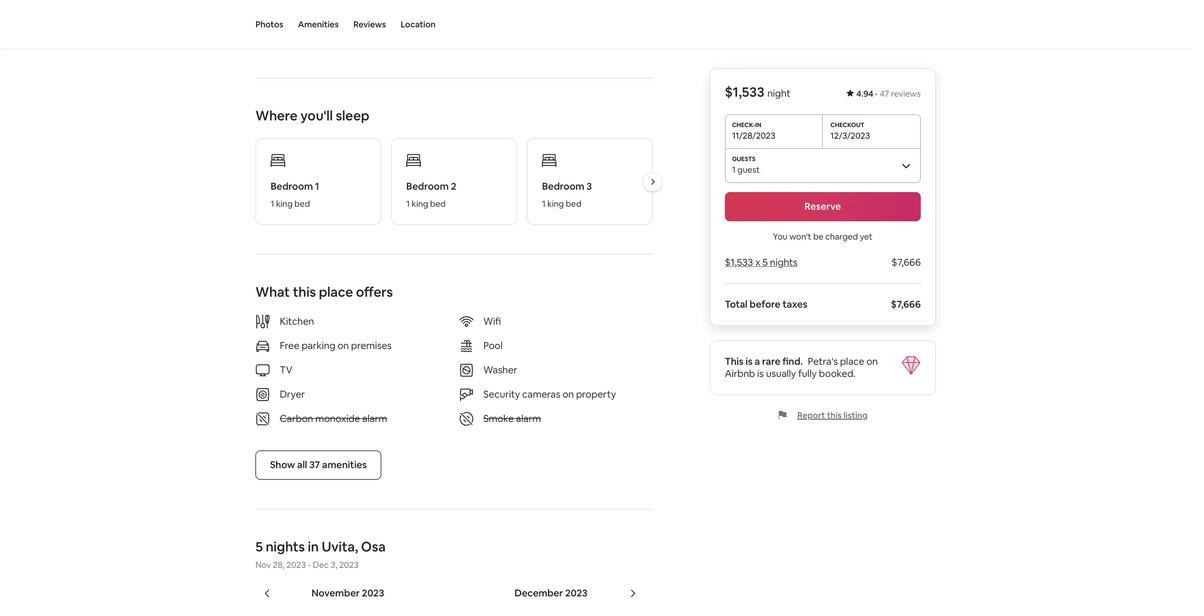 Task type: describe. For each thing, give the bounding box(es) containing it.
before
[[750, 298, 781, 311]]

you
[[773, 231, 788, 242]]

king for bedroom 3
[[548, 198, 564, 209]]

$1,533 x 5 nights button
[[725, 256, 798, 269]]

47
[[880, 88, 889, 99]]

reviews
[[353, 19, 386, 30]]

$1,533 night
[[725, 83, 791, 100]]

charged
[[826, 231, 858, 242]]

show for show all 37 amenities
[[270, 459, 295, 472]]

$1,533 for $1,533 night
[[725, 83, 765, 100]]

amenities
[[322, 459, 367, 472]]

airbnb
[[725, 367, 755, 380]]

won't
[[790, 231, 812, 242]]

night
[[768, 87, 791, 100]]

a
[[755, 355, 760, 368]]

total
[[725, 298, 748, 311]]

reserve
[[805, 200, 841, 213]]

0 horizontal spatial is
[[746, 355, 753, 368]]

1 for bedroom 3
[[542, 198, 546, 209]]

1 vertical spatial $7,666
[[891, 298, 921, 311]]

show all 37 amenities
[[270, 459, 367, 472]]

nov
[[256, 560, 271, 571]]

3,
[[331, 560, 337, 571]]

show all 37 amenities button
[[256, 451, 382, 480]]

property
[[576, 388, 616, 401]]

all
[[297, 459, 307, 472]]

is inside 'petra's place on airbnb is usually fully booked.'
[[757, 367, 764, 380]]

december 2023
[[515, 587, 588, 600]]

location
[[401, 19, 436, 30]]

photos button
[[256, 0, 283, 49]]

where you'll sleep
[[256, 107, 370, 124]]

wifi
[[483, 315, 501, 328]]

·
[[875, 88, 878, 99]]

parking
[[302, 339, 336, 352]]

this for what
[[293, 284, 316, 301]]

washer
[[483, 364, 517, 377]]

report this listing button
[[778, 410, 868, 421]]

11/28/2023
[[732, 130, 776, 141]]

on for parking
[[338, 339, 349, 352]]

$1,533 for $1,533 x 5 nights
[[725, 256, 753, 269]]

bedroom for bedroom 1
[[271, 180, 313, 193]]

this for report
[[827, 410, 842, 421]]

taxes
[[783, 298, 808, 311]]

smoke alarm
[[483, 412, 541, 425]]

december
[[515, 587, 563, 600]]

2023 right december
[[565, 587, 588, 600]]

4.94
[[857, 88, 874, 99]]

37
[[309, 459, 320, 472]]

more
[[283, 36, 307, 49]]

free
[[280, 339, 300, 352]]

2023 left -
[[287, 560, 306, 571]]

bedroom 3 1 king bed
[[542, 180, 592, 209]]

this
[[725, 355, 744, 368]]

1 guest
[[732, 164, 760, 175]]

bedroom 2 1 king bed
[[406, 180, 456, 209]]

tv
[[280, 364, 293, 377]]

free parking on premises
[[280, 339, 392, 352]]

sleep
[[336, 107, 370, 124]]

osa
[[361, 538, 386, 555]]

petra's place on airbnb is usually fully booked.
[[725, 355, 878, 380]]

-
[[308, 560, 311, 571]]

petra's
[[808, 355, 838, 368]]

2023 right "november"
[[362, 587, 384, 600]]

4.94 · 47 reviews
[[857, 88, 921, 99]]

12/3/2023
[[831, 130, 870, 141]]

where
[[256, 107, 298, 124]]

smoke
[[483, 412, 514, 425]]

kitchen
[[280, 315, 314, 328]]

amenities button
[[298, 0, 339, 49]]

carbon
[[280, 412, 313, 425]]



Task type: vqa. For each thing, say whether or not it's contained in the screenshot.
Petra's
yes



Task type: locate. For each thing, give the bounding box(es) containing it.
next image
[[649, 178, 657, 185]]

0 horizontal spatial place
[[319, 284, 353, 301]]

0 horizontal spatial king
[[276, 198, 293, 209]]

3 bedroom from the left
[[542, 180, 585, 193]]

bed inside bedroom 2 1 king bed
[[430, 198, 446, 209]]

on right parking
[[338, 339, 349, 352]]

total before taxes
[[725, 298, 808, 311]]

this
[[293, 284, 316, 301], [827, 410, 842, 421]]

fully
[[798, 367, 817, 380]]

1 king from the left
[[276, 198, 293, 209]]

reserve button
[[725, 192, 921, 221]]

carbon monoxide alarm
[[280, 412, 387, 425]]

usually
[[766, 367, 796, 380]]

photos
[[256, 19, 283, 30]]

3 king from the left
[[548, 198, 564, 209]]

find.
[[783, 355, 803, 368]]

dryer
[[280, 388, 305, 401]]

show
[[256, 36, 281, 49], [270, 459, 295, 472]]

this up kitchen
[[293, 284, 316, 301]]

bed
[[294, 198, 310, 209], [430, 198, 446, 209], [566, 198, 582, 209]]

nights inside 5 nights in uvita, osa nov 28, 2023 - dec 3, 2023
[[266, 538, 305, 555]]

1 for bedroom 1
[[271, 198, 274, 209]]

$1,533 left night
[[725, 83, 765, 100]]

3
[[587, 180, 592, 193]]

0 vertical spatial this
[[293, 284, 316, 301]]

0 vertical spatial $7,666
[[892, 256, 921, 269]]

is left a
[[746, 355, 753, 368]]

1 for bedroom 2
[[406, 198, 410, 209]]

king inside bedroom 3 1 king bed
[[548, 198, 564, 209]]

2023 right 3,
[[339, 560, 359, 571]]

2 horizontal spatial on
[[867, 355, 878, 368]]

alarm right monoxide
[[362, 412, 387, 425]]

1 vertical spatial this
[[827, 410, 842, 421]]

show for show more
[[256, 36, 281, 49]]

offers
[[356, 284, 393, 301]]

1 guest button
[[725, 148, 921, 183]]

calendar application
[[241, 574, 1062, 611]]

2
[[451, 180, 456, 193]]

1 horizontal spatial 5
[[763, 256, 768, 269]]

bed inside bedroom 1 1 king bed
[[294, 198, 310, 209]]

show down photos
[[256, 36, 281, 49]]

5 up the nov
[[256, 538, 263, 555]]

2 alarm from the left
[[516, 412, 541, 425]]

0 vertical spatial show
[[256, 36, 281, 49]]

in
[[308, 538, 319, 555]]

2 bedroom from the left
[[406, 180, 449, 193]]

uvita,
[[322, 538, 358, 555]]

0 vertical spatial 5
[[763, 256, 768, 269]]

0 vertical spatial nights
[[770, 256, 798, 269]]

$1,533 x 5 nights
[[725, 256, 798, 269]]

is
[[746, 355, 753, 368], [757, 367, 764, 380]]

you won't be charged yet
[[773, 231, 873, 242]]

2 king from the left
[[412, 198, 428, 209]]

listing
[[844, 410, 868, 421]]

1 horizontal spatial nights
[[770, 256, 798, 269]]

2 horizontal spatial bed
[[566, 198, 582, 209]]

cameras
[[522, 388, 561, 401]]

king for bedroom 2
[[412, 198, 428, 209]]

5 inside 5 nights in uvita, osa nov 28, 2023 - dec 3, 2023
[[256, 538, 263, 555]]

0 horizontal spatial on
[[338, 339, 349, 352]]

show more
[[256, 36, 307, 49]]

1 inside popup button
[[732, 164, 736, 175]]

amenities
[[298, 19, 339, 30]]

on for cameras
[[563, 388, 574, 401]]

reviews button
[[353, 0, 386, 49]]

5
[[763, 256, 768, 269], [256, 538, 263, 555]]

guest
[[738, 164, 760, 175]]

reviews
[[891, 88, 921, 99]]

monoxide
[[315, 412, 360, 425]]

2 bed from the left
[[430, 198, 446, 209]]

is left usually
[[757, 367, 764, 380]]

0 horizontal spatial alarm
[[362, 412, 387, 425]]

bedroom
[[271, 180, 313, 193], [406, 180, 449, 193], [542, 180, 585, 193]]

x
[[756, 256, 761, 269]]

bedroom inside bedroom 1 1 king bed
[[271, 180, 313, 193]]

on
[[338, 339, 349, 352], [867, 355, 878, 368], [563, 388, 574, 401]]

king inside bedroom 2 1 king bed
[[412, 198, 428, 209]]

what this place offers
[[256, 284, 393, 301]]

on right cameras
[[563, 388, 574, 401]]

bedroom 1 1 king bed
[[271, 180, 319, 209]]

0 horizontal spatial this
[[293, 284, 316, 301]]

alarm
[[362, 412, 387, 425], [516, 412, 541, 425]]

$1,533 left x
[[725, 256, 753, 269]]

bedroom for bedroom 3
[[542, 180, 585, 193]]

yet
[[860, 231, 873, 242]]

alarm down cameras
[[516, 412, 541, 425]]

this left listing
[[827, 410, 842, 421]]

premises
[[351, 339, 392, 352]]

november
[[312, 587, 360, 600]]

nights up 28,
[[266, 538, 305, 555]]

1 vertical spatial show
[[270, 459, 295, 472]]

0 horizontal spatial bedroom
[[271, 180, 313, 193]]

0 vertical spatial on
[[338, 339, 349, 352]]

1 inside bedroom 2 1 king bed
[[406, 198, 410, 209]]

1 horizontal spatial is
[[757, 367, 764, 380]]

1 vertical spatial place
[[840, 355, 865, 368]]

0 horizontal spatial bed
[[294, 198, 310, 209]]

bed for 1
[[294, 198, 310, 209]]

king
[[276, 198, 293, 209], [412, 198, 428, 209], [548, 198, 564, 209]]

2 horizontal spatial bedroom
[[542, 180, 585, 193]]

2 vertical spatial on
[[563, 388, 574, 401]]

1 inside bedroom 3 1 king bed
[[542, 198, 546, 209]]

1 bedroom from the left
[[271, 180, 313, 193]]

$1,533
[[725, 83, 765, 100], [725, 256, 753, 269]]

rare
[[762, 355, 781, 368]]

place inside 'petra's place on airbnb is usually fully booked.'
[[840, 355, 865, 368]]

november 2023
[[312, 587, 384, 600]]

1 horizontal spatial bedroom
[[406, 180, 449, 193]]

on for place
[[867, 355, 878, 368]]

1 horizontal spatial this
[[827, 410, 842, 421]]

dec
[[313, 560, 329, 571]]

0 vertical spatial $1,533
[[725, 83, 765, 100]]

place right petra's on the bottom of the page
[[840, 355, 865, 368]]

show inside button
[[270, 459, 295, 472]]

1 vertical spatial $1,533
[[725, 256, 753, 269]]

security
[[483, 388, 520, 401]]

bedroom inside bedroom 3 1 king bed
[[542, 180, 585, 193]]

booked.
[[819, 367, 856, 380]]

0 horizontal spatial 5
[[256, 538, 263, 555]]

1 alarm from the left
[[362, 412, 387, 425]]

security cameras on property
[[483, 388, 616, 401]]

this is a rare find.
[[725, 355, 803, 368]]

1 vertical spatial 5
[[256, 538, 263, 555]]

0 vertical spatial place
[[319, 284, 353, 301]]

5 right x
[[763, 256, 768, 269]]

5 nights in uvita, osa nov 28, 2023 - dec 3, 2023
[[256, 538, 386, 571]]

1 vertical spatial on
[[867, 355, 878, 368]]

what
[[256, 284, 290, 301]]

3 bed from the left
[[566, 198, 582, 209]]

pool
[[483, 339, 503, 352]]

2 horizontal spatial king
[[548, 198, 564, 209]]

1 horizontal spatial place
[[840, 355, 865, 368]]

bed for 2
[[430, 198, 446, 209]]

bed inside bedroom 3 1 king bed
[[566, 198, 582, 209]]

1 horizontal spatial king
[[412, 198, 428, 209]]

report
[[798, 410, 825, 421]]

bed for 3
[[566, 198, 582, 209]]

on inside 'petra's place on airbnb is usually fully booked.'
[[867, 355, 878, 368]]

you'll
[[301, 107, 333, 124]]

on right booked. on the bottom of page
[[867, 355, 878, 368]]

1 $1,533 from the top
[[725, 83, 765, 100]]

2 $1,533 from the top
[[725, 256, 753, 269]]

nights
[[770, 256, 798, 269], [266, 538, 305, 555]]

place
[[319, 284, 353, 301], [840, 355, 865, 368]]

show left all
[[270, 459, 295, 472]]

report this listing
[[798, 410, 868, 421]]

place left offers
[[319, 284, 353, 301]]

1 bed from the left
[[294, 198, 310, 209]]

1 horizontal spatial bed
[[430, 198, 446, 209]]

1
[[732, 164, 736, 175], [315, 180, 319, 193], [271, 198, 274, 209], [406, 198, 410, 209], [542, 198, 546, 209]]

king inside bedroom 1 1 king bed
[[276, 198, 293, 209]]

28,
[[273, 560, 285, 571]]

1 horizontal spatial alarm
[[516, 412, 541, 425]]

location button
[[401, 0, 436, 49]]

1 horizontal spatial on
[[563, 388, 574, 401]]

bedroom for bedroom 2
[[406, 180, 449, 193]]

1 vertical spatial nights
[[266, 538, 305, 555]]

bedroom inside bedroom 2 1 king bed
[[406, 180, 449, 193]]

king for bedroom 1
[[276, 198, 293, 209]]

be
[[814, 231, 824, 242]]

0 horizontal spatial nights
[[266, 538, 305, 555]]

nights right x
[[770, 256, 798, 269]]



